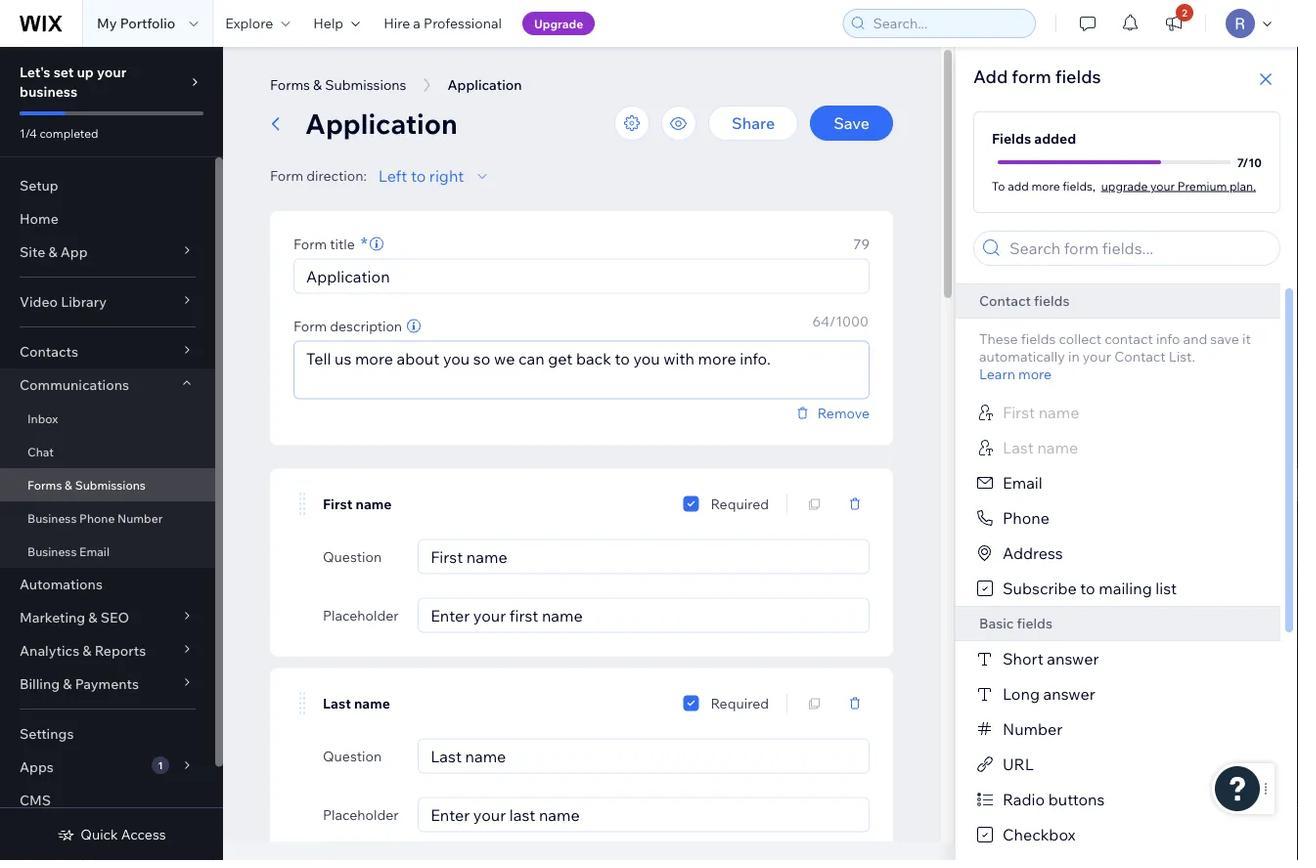 Task type: describe. For each thing, give the bounding box(es) containing it.
video library button
[[0, 286, 215, 319]]

1 vertical spatial your
[[1151, 179, 1175, 193]]

answer for long answer
[[1043, 685, 1095, 704]]

save button
[[810, 106, 893, 141]]

email inside sidebar element
[[79, 544, 110, 559]]

fields for contact
[[1034, 293, 1070, 310]]

learn
[[979, 366, 1015, 383]]

business
[[20, 83, 77, 100]]

home
[[20, 210, 58, 227]]

payments
[[75, 676, 139, 693]]

hire
[[384, 15, 410, 32]]

upgrade your premium plan. button
[[1101, 177, 1256, 195]]

long answer
[[1003, 685, 1095, 704]]

remove button
[[794, 405, 870, 422]]

help button
[[302, 0, 372, 47]]

business for business email
[[27, 544, 77, 559]]

0 horizontal spatial last
[[323, 695, 351, 712]]

placeholder for last
[[323, 807, 399, 824]]

description
[[330, 317, 402, 335]]

*
[[361, 233, 368, 255]]

1 horizontal spatial phone
[[1003, 509, 1050, 528]]

left to right
[[378, 166, 464, 186]]

type your question here... field for last name
[[425, 740, 863, 773]]

library
[[61, 294, 107, 311]]

help
[[313, 15, 344, 32]]

add
[[1008, 179, 1029, 193]]

fields,
[[1063, 179, 1096, 193]]

short answer
[[1003, 650, 1099, 669]]

contacts button
[[0, 336, 215, 369]]

analytics
[[20, 643, 79, 660]]

fields right the form
[[1055, 65, 1101, 87]]

setup
[[20, 177, 58, 194]]

forms & submissions link
[[0, 469, 215, 502]]

question for last
[[323, 748, 382, 765]]

set
[[54, 64, 74, 81]]

1 horizontal spatial number
[[1003, 720, 1063, 740]]

cms
[[20, 792, 51, 810]]

settings link
[[0, 718, 215, 751]]

share
[[732, 113, 775, 133]]

0 horizontal spatial last name
[[323, 695, 390, 712]]

billing & payments
[[20, 676, 139, 693]]

1/4 completed
[[20, 126, 98, 140]]

basic fields
[[979, 615, 1053, 632]]

these fields collect contact info and save it automatically in your contact list. learn more
[[979, 331, 1251, 383]]

application inside button
[[448, 76, 522, 93]]

& for forms & submissions button
[[313, 76, 322, 93]]

save
[[1211, 331, 1239, 348]]

completed
[[40, 126, 98, 140]]

& for site & app popup button
[[48, 244, 57, 261]]

1 horizontal spatial email
[[1003, 474, 1043, 493]]

left to right button
[[378, 164, 493, 188]]

forms for forms & submissions button
[[270, 76, 310, 93]]

apps
[[20, 759, 54, 776]]

checkbox
[[1003, 826, 1076, 845]]

form
[[1012, 65, 1051, 87]]

radio
[[1003, 791, 1045, 810]]

add placeholder text… field for last name
[[425, 799, 863, 832]]

premium
[[1178, 179, 1227, 193]]

video
[[20, 294, 58, 311]]

communications button
[[0, 369, 215, 402]]

address
[[1003, 544, 1063, 564]]

1 vertical spatial application
[[305, 106, 458, 140]]

form description
[[294, 317, 402, 335]]

1 vertical spatial first
[[323, 496, 353, 513]]

url
[[1003, 755, 1034, 775]]

contacts
[[20, 343, 78, 361]]

add form fields
[[973, 65, 1101, 87]]

required for first name
[[711, 496, 769, 513]]

billing & payments button
[[0, 668, 215, 701]]

application button
[[438, 70, 532, 100]]

/ for 7
[[1243, 155, 1249, 170]]

Add a short description... text field
[[294, 342, 869, 399]]

hire a professional
[[384, 15, 502, 32]]

save
[[834, 113, 870, 133]]

let's
[[20, 64, 50, 81]]

radio buttons
[[1003, 791, 1105, 810]]

automations link
[[0, 568, 215, 602]]

let's set up your business
[[20, 64, 126, 100]]

10
[[1249, 155, 1262, 170]]

fields added
[[992, 130, 1076, 147]]

reports
[[95, 643, 146, 660]]

right
[[429, 166, 464, 186]]

sidebar element
[[0, 47, 223, 862]]

site & app button
[[0, 236, 215, 269]]

0 vertical spatial more
[[1032, 179, 1060, 193]]

64 / 1000
[[812, 313, 869, 330]]

question for first
[[323, 548, 382, 565]]

and
[[1183, 331, 1207, 348]]

contact inside "these fields collect contact info and save it automatically in your contact list. learn more"
[[1114, 348, 1166, 365]]

list
[[1156, 579, 1177, 599]]

contact
[[1105, 331, 1153, 348]]

1 horizontal spatial first
[[1003, 403, 1035, 423]]

remove
[[818, 405, 870, 422]]

settings
[[20, 726, 74, 743]]

placeholder for first
[[323, 607, 399, 624]]

& for analytics & reports dropdown button
[[82, 643, 92, 660]]

setup link
[[0, 169, 215, 203]]

explore
[[225, 15, 273, 32]]

Add form title... field
[[300, 260, 863, 293]]

to
[[992, 179, 1005, 193]]

forms for forms & submissions link
[[27, 478, 62, 493]]

business email link
[[0, 535, 215, 568]]

to for subscribe
[[1080, 579, 1095, 599]]

0 horizontal spatial first name
[[323, 496, 392, 513]]

answer for short answer
[[1047, 650, 1099, 669]]

more inside "these fields collect contact info and save it automatically in your contact list. learn more"
[[1019, 366, 1052, 383]]

fields for these
[[1021, 331, 1056, 348]]



Task type: vqa. For each thing, say whether or not it's contained in the screenshot.
the topmost "Clear"
no



Task type: locate. For each thing, give the bounding box(es) containing it.
contact up these
[[979, 293, 1031, 310]]

buttons
[[1048, 791, 1105, 810]]

1 vertical spatial form
[[294, 235, 327, 252]]

1 horizontal spatial your
[[1083, 348, 1111, 365]]

79
[[853, 235, 870, 252]]

billing
[[20, 676, 60, 693]]

long
[[1003, 685, 1040, 704]]

name
[[1039, 403, 1080, 423], [1037, 438, 1078, 458], [356, 496, 392, 513], [354, 695, 390, 712]]

1 horizontal spatial forms & submissions
[[270, 76, 406, 93]]

Search... field
[[867, 10, 1029, 37]]

video library
[[20, 294, 107, 311]]

to for left
[[411, 166, 426, 186]]

7 / 10
[[1237, 155, 1262, 170]]

0 vertical spatial question
[[323, 548, 382, 565]]

1 horizontal spatial to
[[1080, 579, 1095, 599]]

1
[[158, 760, 163, 772]]

1 vertical spatial placeholder
[[323, 807, 399, 824]]

1 vertical spatial last name
[[323, 695, 390, 712]]

0 vertical spatial your
[[97, 64, 126, 81]]

forms down chat
[[27, 478, 62, 493]]

forms & submissions inside button
[[270, 76, 406, 93]]

2 vertical spatial form
[[294, 317, 327, 335]]

& inside 'popup button'
[[63, 676, 72, 693]]

form direction:
[[270, 167, 367, 184]]

form for form direction:
[[270, 167, 303, 184]]

submissions
[[325, 76, 406, 93], [75, 478, 146, 493]]

0 horizontal spatial to
[[411, 166, 426, 186]]

0 vertical spatial first name
[[1003, 403, 1080, 423]]

0 vertical spatial forms
[[270, 76, 310, 93]]

more right add
[[1032, 179, 1060, 193]]

business up automations
[[27, 544, 77, 559]]

inbox link
[[0, 402, 215, 435]]

form
[[270, 167, 303, 184], [294, 235, 327, 252], [294, 317, 327, 335]]

business up business email
[[27, 511, 77, 526]]

1 horizontal spatial contact
[[1114, 348, 1166, 365]]

fields for basic
[[1017, 615, 1053, 632]]

number down forms & submissions link
[[117, 511, 163, 526]]

0 horizontal spatial submissions
[[75, 478, 146, 493]]

0 vertical spatial application
[[448, 76, 522, 93]]

quick
[[81, 827, 118, 844]]

mailing
[[1099, 579, 1152, 599]]

application down professional
[[448, 76, 522, 93]]

upgrade
[[1101, 179, 1148, 193]]

placeholder
[[323, 607, 399, 624], [323, 807, 399, 824]]

to inside button
[[411, 166, 426, 186]]

7
[[1237, 155, 1243, 170]]

business
[[27, 511, 77, 526], [27, 544, 77, 559]]

1 horizontal spatial forms
[[270, 76, 310, 93]]

0 vertical spatial contact
[[979, 293, 1031, 310]]

application
[[448, 76, 522, 93], [305, 106, 458, 140]]

business phone number
[[27, 511, 163, 526]]

& for forms & submissions link
[[65, 478, 72, 493]]

& for billing & payments 'popup button'
[[63, 676, 72, 693]]

None checkbox
[[683, 692, 699, 716]]

submissions for forms & submissions link
[[75, 478, 146, 493]]

& inside button
[[313, 76, 322, 93]]

1 vertical spatial email
[[79, 544, 110, 559]]

0 vertical spatial answer
[[1047, 650, 1099, 669]]

0 horizontal spatial /
[[830, 313, 836, 330]]

0 horizontal spatial forms & submissions
[[27, 478, 146, 493]]

2 add placeholder text… field from the top
[[425, 799, 863, 832]]

phone
[[1003, 509, 1050, 528], [79, 511, 115, 526]]

0 vertical spatial last name
[[1003, 438, 1078, 458]]

1 type your question here... field from the top
[[425, 541, 863, 574]]

professional
[[424, 15, 502, 32]]

chat link
[[0, 435, 215, 469]]

0 vertical spatial form
[[270, 167, 303, 184]]

0 vertical spatial add placeholder text… field
[[425, 599, 863, 632]]

in
[[1068, 348, 1080, 365]]

forms inside forms & submissions link
[[27, 478, 62, 493]]

it
[[1243, 331, 1251, 348]]

to right left
[[411, 166, 426, 186]]

Type your question here... field
[[425, 541, 863, 574], [425, 740, 863, 773]]

0 vertical spatial to
[[411, 166, 426, 186]]

& up business phone number
[[65, 478, 72, 493]]

fields inside "these fields collect contact info and save it automatically in your contact list. learn more"
[[1021, 331, 1056, 348]]

my
[[97, 15, 117, 32]]

your inside "these fields collect contact info and save it automatically in your contact list. learn more"
[[1083, 348, 1111, 365]]

form inside form title *
[[294, 235, 327, 252]]

email
[[1003, 474, 1043, 493], [79, 544, 110, 559]]

hire a professional link
[[372, 0, 514, 47]]

list.
[[1169, 348, 1195, 365]]

0 vertical spatial number
[[117, 511, 163, 526]]

answer up long answer
[[1047, 650, 1099, 669]]

/ up plan.
[[1243, 155, 1249, 170]]

1 horizontal spatial submissions
[[325, 76, 406, 93]]

email down business phone number
[[79, 544, 110, 559]]

left
[[378, 166, 407, 186]]

1 vertical spatial first name
[[323, 496, 392, 513]]

up
[[77, 64, 94, 81]]

number
[[117, 511, 163, 526], [1003, 720, 1063, 740]]

automations
[[20, 576, 103, 593]]

quick access button
[[57, 827, 166, 844]]

form left title
[[294, 235, 327, 252]]

email up the address
[[1003, 474, 1043, 493]]

number down long
[[1003, 720, 1063, 740]]

upgrade
[[534, 16, 583, 31]]

Add placeholder text… field
[[425, 599, 863, 632], [425, 799, 863, 832]]

1 vertical spatial forms
[[27, 478, 62, 493]]

0 vertical spatial type your question here... field
[[425, 541, 863, 574]]

1 question from the top
[[323, 548, 382, 565]]

2 placeholder from the top
[[323, 807, 399, 824]]

1 business from the top
[[27, 511, 77, 526]]

/ for 64
[[830, 313, 836, 330]]

forms & submissions for forms & submissions link
[[27, 478, 146, 493]]

& left seo
[[88, 610, 97, 627]]

forms & submissions up business phone number
[[27, 478, 146, 493]]

phone down forms & submissions link
[[79, 511, 115, 526]]

forms & submissions button
[[260, 70, 416, 100]]

plan.
[[1230, 179, 1256, 193]]

contact down contact
[[1114, 348, 1166, 365]]

1 horizontal spatial last name
[[1003, 438, 1078, 458]]

short
[[1003, 650, 1044, 669]]

add placeholder text… field for first name
[[425, 599, 863, 632]]

application up left
[[305, 106, 458, 140]]

your inside the let's set up your business
[[97, 64, 126, 81]]

1 vertical spatial submissions
[[75, 478, 146, 493]]

to add more fields, upgrade your premium plan.
[[992, 179, 1256, 193]]

submissions down chat link
[[75, 478, 146, 493]]

0 vertical spatial placeholder
[[323, 607, 399, 624]]

& for marketing & seo dropdown button
[[88, 610, 97, 627]]

Search form fields... field
[[1004, 232, 1274, 265]]

1 horizontal spatial /
[[1243, 155, 1249, 170]]

2 business from the top
[[27, 544, 77, 559]]

/ up remove button
[[830, 313, 836, 330]]

0 horizontal spatial contact
[[979, 293, 1031, 310]]

/
[[1243, 155, 1249, 170], [830, 313, 836, 330]]

submissions inside sidebar element
[[75, 478, 146, 493]]

64
[[812, 313, 830, 330]]

form for form title *
[[294, 235, 327, 252]]

0 vertical spatial submissions
[[325, 76, 406, 93]]

& inside dropdown button
[[82, 643, 92, 660]]

0 vertical spatial business
[[27, 511, 77, 526]]

last
[[1003, 438, 1034, 458], [323, 695, 351, 712]]

1000
[[836, 313, 869, 330]]

business email
[[27, 544, 110, 559]]

submissions inside button
[[325, 76, 406, 93]]

fields down subscribe
[[1017, 615, 1053, 632]]

last name
[[1003, 438, 1078, 458], [323, 695, 390, 712]]

cms link
[[0, 785, 215, 818]]

1 vertical spatial contact
[[1114, 348, 1166, 365]]

1 vertical spatial to
[[1080, 579, 1095, 599]]

1 horizontal spatial last
[[1003, 438, 1034, 458]]

these
[[979, 331, 1018, 348]]

required for last name
[[711, 695, 769, 712]]

upgrade button
[[522, 12, 595, 35]]

add
[[973, 65, 1008, 87]]

1 add placeholder text… field from the top
[[425, 599, 863, 632]]

fields up collect
[[1034, 293, 1070, 310]]

0 vertical spatial forms & submissions
[[270, 76, 406, 93]]

2 type your question here... field from the top
[[425, 740, 863, 773]]

1 vertical spatial forms & submissions
[[27, 478, 146, 493]]

1 vertical spatial /
[[830, 313, 836, 330]]

1 vertical spatial question
[[323, 748, 382, 765]]

to
[[411, 166, 426, 186], [1080, 579, 1095, 599]]

phone inside sidebar element
[[79, 511, 115, 526]]

forms inside forms & submissions button
[[270, 76, 310, 93]]

business for business phone number
[[27, 511, 77, 526]]

1/4
[[20, 126, 37, 140]]

1 required from the top
[[711, 496, 769, 513]]

fields up automatically
[[1021, 331, 1056, 348]]

2 button
[[1152, 0, 1196, 47]]

info
[[1156, 331, 1180, 348]]

0 horizontal spatial phone
[[79, 511, 115, 526]]

0 horizontal spatial email
[[79, 544, 110, 559]]

0 vertical spatial email
[[1003, 474, 1043, 493]]

0 vertical spatial required
[[711, 496, 769, 513]]

portfolio
[[120, 15, 175, 32]]

1 vertical spatial number
[[1003, 720, 1063, 740]]

communications
[[20, 377, 129, 394]]

number inside sidebar element
[[117, 511, 163, 526]]

forms down explore
[[270, 76, 310, 93]]

2 required from the top
[[711, 695, 769, 712]]

basic
[[979, 615, 1014, 632]]

learn more link
[[979, 366, 1052, 384]]

1 placeholder from the top
[[323, 607, 399, 624]]

1 vertical spatial add placeholder text… field
[[425, 799, 863, 832]]

quick access
[[81, 827, 166, 844]]

first
[[1003, 403, 1035, 423], [323, 496, 353, 513]]

marketing
[[20, 610, 85, 627]]

1 vertical spatial type your question here... field
[[425, 740, 863, 773]]

your
[[97, 64, 126, 81], [1151, 179, 1175, 193], [1083, 348, 1111, 365]]

0 vertical spatial /
[[1243, 155, 1249, 170]]

0 vertical spatial last
[[1003, 438, 1034, 458]]

phone up the address
[[1003, 509, 1050, 528]]

business phone number link
[[0, 502, 215, 535]]

form title *
[[294, 233, 368, 255]]

site
[[20, 244, 45, 261]]

0 horizontal spatial number
[[117, 511, 163, 526]]

form for form description
[[294, 317, 327, 335]]

to left mailing at bottom
[[1080, 579, 1095, 599]]

& inside popup button
[[48, 244, 57, 261]]

more down automatically
[[1019, 366, 1052, 383]]

1 vertical spatial last
[[323, 695, 351, 712]]

2 question from the top
[[323, 748, 382, 765]]

type your question here... field for first name
[[425, 541, 863, 574]]

2 vertical spatial your
[[1083, 348, 1111, 365]]

seo
[[100, 610, 129, 627]]

submissions for forms & submissions button
[[325, 76, 406, 93]]

collect
[[1059, 331, 1102, 348]]

marketing & seo button
[[0, 602, 215, 635]]

your right in
[[1083, 348, 1111, 365]]

fields
[[992, 130, 1031, 147]]

your right the up
[[97, 64, 126, 81]]

1 vertical spatial required
[[711, 695, 769, 712]]

subscribe to mailing list
[[1003, 579, 1177, 599]]

my portfolio
[[97, 15, 175, 32]]

app
[[60, 244, 88, 261]]

0 horizontal spatial your
[[97, 64, 126, 81]]

1 vertical spatial answer
[[1043, 685, 1095, 704]]

1 vertical spatial business
[[27, 544, 77, 559]]

None checkbox
[[683, 493, 699, 516]]

form left description
[[294, 317, 327, 335]]

0 vertical spatial first
[[1003, 403, 1035, 423]]

& right billing
[[63, 676, 72, 693]]

chat
[[27, 445, 54, 459]]

answer down short answer
[[1043, 685, 1095, 704]]

& inside dropdown button
[[88, 610, 97, 627]]

& down help
[[313, 76, 322, 93]]

form left direction:
[[270, 167, 303, 184]]

0 horizontal spatial first
[[323, 496, 353, 513]]

2 horizontal spatial your
[[1151, 179, 1175, 193]]

1 horizontal spatial first name
[[1003, 403, 1080, 423]]

0 horizontal spatial forms
[[27, 478, 62, 493]]

your right "upgrade"
[[1151, 179, 1175, 193]]

& left reports
[[82, 643, 92, 660]]

analytics & reports
[[20, 643, 146, 660]]

forms & submissions inside sidebar element
[[27, 478, 146, 493]]

submissions down help button
[[325, 76, 406, 93]]

& right site
[[48, 244, 57, 261]]

forms & submissions down help button
[[270, 76, 406, 93]]

inbox
[[27, 411, 58, 426]]

1 vertical spatial more
[[1019, 366, 1052, 383]]

forms & submissions for forms & submissions button
[[270, 76, 406, 93]]



